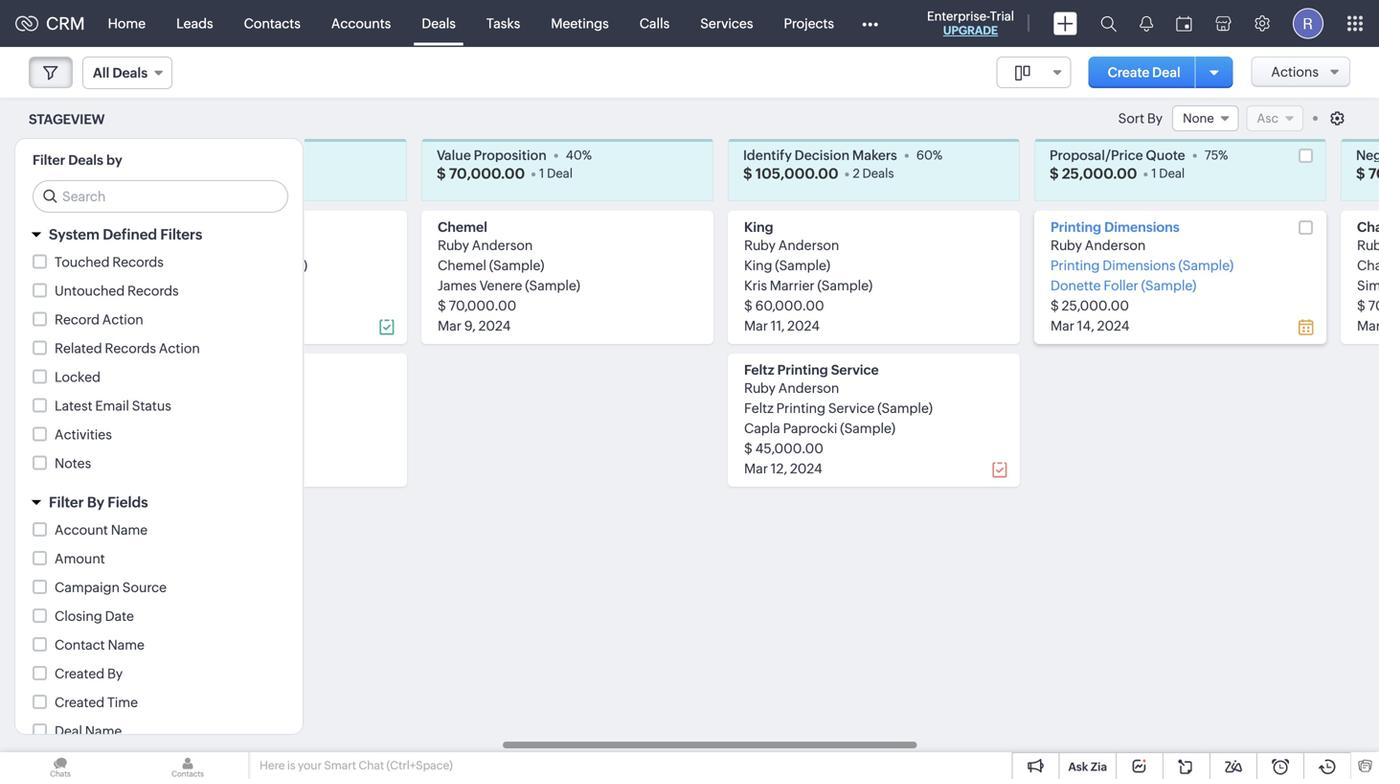 Task type: describe. For each thing, give the bounding box(es) containing it.
feltz printing service (sample) link
[[745, 401, 933, 416]]

ruby inside chemel ruby anderson chemel (sample) james venere (sample) $ 70,000.00 mar 9, 2024
[[438, 238, 469, 253]]

deal name
[[55, 724, 122, 739]]

mar down sim 'link'
[[1358, 318, 1380, 333]]

chats image
[[0, 752, 121, 779]]

(sample) right and
[[252, 258, 308, 273]]

by
[[106, 152, 122, 168]]

services link
[[685, 0, 769, 46]]

date
[[105, 609, 134, 624]]

60,000.00
[[756, 298, 825, 313]]

ask
[[1069, 760, 1089, 773]]

notes
[[55, 456, 91, 471]]

contacts link
[[229, 0, 316, 46]]

created by
[[55, 666, 123, 681]]

tasks link
[[471, 0, 536, 46]]

printing dimensions (sample) link
[[1051, 258, 1234, 273]]

touched
[[55, 254, 110, 270]]

services
[[701, 16, 754, 31]]

name for contact name
[[108, 637, 145, 653]]

1 feltz from the top
[[745, 362, 775, 378]]

quote
[[1146, 148, 1186, 163]]

meetings
[[551, 16, 609, 31]]

create menu element
[[1043, 0, 1090, 46]]

2 feltz from the top
[[745, 401, 774, 416]]

leads
[[176, 16, 213, 31]]

decision
[[795, 148, 850, 163]]

2 cha from the top
[[1358, 258, 1380, 273]]

Search text field
[[34, 181, 287, 212]]

king ruby anderson king (sample) kris marrier (sample) $ 60,000.00 mar 11, 2024
[[745, 219, 873, 333]]

contacts
[[244, 16, 301, 31]]

create
[[1108, 65, 1150, 80]]

$ 70,000.00
[[437, 165, 525, 182]]

logo image
[[15, 16, 38, 31]]

deals for all deals
[[112, 65, 148, 80]]

anderson inside feltz printing service ruby anderson feltz printing service (sample) capla paprocki (sample) $ 45,000.00 mar 12, 2024
[[779, 380, 840, 396]]

1 vertical spatial dimensions
[[1103, 258, 1176, 273]]

$ inside neg $ 70
[[1357, 165, 1366, 182]]

filter for filter by fields
[[49, 494, 84, 511]]

printing down 11,
[[778, 362, 829, 378]]

closing date
[[55, 609, 134, 624]]

45,000.00 inside feltz printing service ruby anderson feltz printing service (sample) capla paprocki (sample) $ 45,000.00 mar 12, 2024
[[756, 441, 824, 456]]

(sample) down feltz printing service (sample) link
[[841, 421, 896, 436]]

1 cha link from the top
[[1358, 219, 1380, 235]]

james venere (sample) link
[[438, 278, 581, 293]]

venere
[[480, 278, 523, 293]]

1 vertical spatial service
[[829, 401, 875, 416]]

filters
[[160, 226, 202, 243]]

60
[[917, 148, 933, 162]]

amount
[[55, 551, 105, 566]]

here is your smart chat (ctrl+space)
[[260, 759, 453, 772]]

$ down the "proposal/price"
[[1050, 165, 1059, 182]]

deals inside deals link
[[422, 16, 456, 31]]

75
[[1205, 148, 1219, 162]]

None field
[[1173, 105, 1240, 131]]

kris marrier (sample) link
[[745, 278, 873, 293]]

$ 45,000.00
[[131, 298, 211, 313]]

mar inside chemel ruby anderson chemel (sample) james venere (sample) $ 70,000.00 mar 9, 2024
[[438, 318, 462, 333]]

cha rub cha sim $ 70 mar
[[1358, 219, 1380, 333]]

1 deal for $ 70,000.00
[[540, 166, 573, 181]]

$ inside the printing dimensions ruby anderson printing dimensions (sample) donette foller (sample) $ 25,000.00 mar 14, 2024
[[1051, 298, 1060, 313]]

system defined filters button
[[15, 218, 303, 252]]

identify decision makers
[[744, 148, 898, 163]]

truhlar and truhlar (sample) link
[[131, 258, 308, 273]]

chemel ruby anderson chemel (sample) james venere (sample) $ 70,000.00 mar 9, 2024
[[438, 219, 581, 333]]

printing down $ 25,000.00
[[1051, 219, 1102, 235]]

truhlar and truhlar (sample)
[[131, 258, 308, 273]]

(sample) up kris marrier (sample) link
[[776, 258, 831, 273]]

latest
[[55, 398, 92, 413]]

and
[[178, 258, 203, 273]]

$ up related records action
[[131, 298, 140, 313]]

(sample) up capla paprocki (sample) link
[[878, 401, 933, 416]]

75 %
[[1205, 148, 1229, 162]]

ask zia
[[1069, 760, 1108, 773]]

1 70,000.00 from the top
[[449, 165, 525, 182]]

feltz printing service ruby anderson feltz printing service (sample) capla paprocki (sample) $ 45,000.00 mar 12, 2024
[[745, 362, 933, 476]]

here
[[260, 759, 285, 772]]

1 cha from the top
[[1358, 219, 1380, 235]]

neg
[[1357, 148, 1380, 163]]

anderson inside the printing dimensions ruby anderson printing dimensions (sample) donette foller (sample) $ 25,000.00 mar 14, 2024
[[1085, 238, 1146, 253]]

value proposition
[[437, 148, 547, 163]]

tasks
[[487, 16, 521, 31]]

1 chemel from the top
[[438, 219, 488, 235]]

calendar image
[[1177, 16, 1193, 31]]

deal up chats image
[[55, 724, 82, 739]]

1 25,000.00 from the top
[[1063, 165, 1138, 182]]

name for deal name
[[85, 724, 122, 739]]

sort
[[1119, 111, 1145, 126]]

latest email status
[[55, 398, 171, 413]]

0 vertical spatial dimensions
[[1105, 219, 1180, 235]]

40
[[566, 148, 582, 162]]

signals element
[[1129, 0, 1165, 47]]

14,
[[1078, 318, 1095, 333]]

email
[[95, 398, 129, 413]]

70 inside 'cha rub cha sim $ 70 mar'
[[1369, 298, 1380, 313]]

2024 inside feltz printing service ruby anderson feltz printing service (sample) capla paprocki (sample) $ 45,000.00 mar 12, 2024
[[791, 461, 823, 476]]

touched records
[[55, 254, 164, 270]]

capla
[[745, 421, 781, 436]]

2 truhlar from the left
[[206, 258, 250, 273]]

1 vertical spatial action
[[159, 341, 200, 356]]

mar inside "king ruby anderson king (sample) kris marrier (sample) $ 60,000.00 mar 11, 2024"
[[745, 318, 769, 333]]

sort by
[[1119, 111, 1163, 126]]

filter by fields
[[49, 494, 148, 511]]

anderson inside "king ruby anderson king (sample) kris marrier (sample) $ 60,000.00 mar 11, 2024"
[[779, 238, 840, 253]]

king (sample) link
[[745, 258, 831, 273]]

projects
[[784, 16, 835, 31]]

is
[[287, 759, 296, 772]]

$ down value
[[437, 165, 446, 182]]

deal down the 40
[[547, 166, 573, 181]]

mar inside the printing dimensions ruby anderson printing dimensions (sample) donette foller (sample) $ 25,000.00 mar 14, 2024
[[1051, 318, 1075, 333]]

70,000.00 inside chemel ruby anderson chemel (sample) james venere (sample) $ 70,000.00 mar 9, 2024
[[449, 298, 517, 313]]

calls
[[640, 16, 670, 31]]

create deal
[[1108, 65, 1181, 80]]

anderson inside chemel ruby anderson chemel (sample) james venere (sample) $ 70,000.00 mar 9, 2024
[[472, 238, 533, 253]]

marrier
[[770, 278, 815, 293]]

0 horizontal spatial action
[[102, 312, 144, 327]]

makers
[[853, 148, 898, 163]]

crm
[[46, 14, 85, 33]]

60 %
[[917, 148, 943, 162]]

zia
[[1091, 760, 1108, 773]]

enterprise-
[[928, 9, 990, 23]]

records for related
[[105, 341, 156, 356]]

james
[[438, 278, 477, 293]]

printing up paprocki
[[777, 401, 826, 416]]

3 % from the left
[[1219, 148, 1229, 162]]

defined
[[103, 226, 157, 243]]

2 cha link from the top
[[1358, 258, 1380, 273]]

0 vertical spatial service
[[831, 362, 879, 378]]

filter for filter deals by
[[33, 152, 65, 168]]

signals image
[[1140, 15, 1154, 32]]

(sample) right marrier
[[818, 278, 873, 293]]

campaign source
[[55, 580, 167, 595]]

source
[[122, 580, 167, 595]]



Task type: vqa. For each thing, say whether or not it's contained in the screenshot.
Filters
yes



Task type: locate. For each thing, give the bounding box(es) containing it.
records for touched
[[112, 254, 164, 270]]

40 %
[[566, 148, 592, 162]]

$ down the 'capla'
[[745, 441, 753, 456]]

created for created by
[[55, 666, 105, 681]]

deal
[[1153, 65, 1181, 80], [547, 166, 573, 181], [1160, 166, 1186, 181], [55, 724, 82, 739]]

2024 inside chemel ruby anderson chemel (sample) james venere (sample) $ 70,000.00 mar 9, 2024
[[479, 318, 511, 333]]

anderson down feltz printing service link
[[779, 380, 840, 396]]

service up capla paprocki (sample) link
[[829, 401, 875, 416]]

1 deal for $ 25,000.00
[[1152, 166, 1186, 181]]

ruby inside feltz printing service ruby anderson feltz printing service (sample) capla paprocki (sample) $ 45,000.00 mar 12, 2024
[[745, 380, 776, 396]]

accounts link
[[316, 0, 407, 46]]

action down $ 45,000.00
[[159, 341, 200, 356]]

donette foller (sample) link
[[1051, 278, 1197, 293]]

contact
[[55, 637, 105, 653]]

0 horizontal spatial 45,000.00
[[142, 298, 211, 313]]

mar inside feltz printing service ruby anderson feltz printing service (sample) capla paprocki (sample) $ 45,000.00 mar 12, 2024
[[745, 461, 769, 476]]

$ 105,000.00
[[744, 165, 839, 182]]

projects link
[[769, 0, 850, 46]]

anderson down "printing dimensions" link
[[1085, 238, 1146, 253]]

105,000.00
[[756, 165, 839, 182]]

dimensions up the donette foller (sample) link
[[1103, 258, 1176, 273]]

name down "created time"
[[85, 724, 122, 739]]

name down date
[[108, 637, 145, 653]]

deals link
[[407, 0, 471, 46]]

(ctrl+space)
[[387, 759, 453, 772]]

cha up the 'rub'
[[1358, 219, 1380, 235]]

All Deals field
[[82, 57, 173, 89]]

70 down neg
[[1369, 165, 1380, 182]]

account name
[[55, 522, 148, 538]]

(sample) right venere
[[525, 278, 581, 293]]

0 vertical spatial king
[[745, 219, 774, 235]]

service up feltz printing service (sample) link
[[831, 362, 879, 378]]

% for $ 105,000.00
[[933, 148, 943, 162]]

locked
[[55, 369, 101, 385]]

record
[[55, 312, 100, 327]]

0 vertical spatial 70
[[1369, 165, 1380, 182]]

paprocki
[[783, 421, 838, 436]]

% for $ 70,000.00
[[582, 148, 592, 162]]

deals for 2 deals
[[863, 166, 895, 181]]

filter down stageview
[[33, 152, 65, 168]]

1 horizontal spatial 1 deal
[[1152, 166, 1186, 181]]

name down fields
[[111, 522, 148, 538]]

1 for $ 70,000.00
[[540, 166, 545, 181]]

45,000.00 up 12,
[[756, 441, 824, 456]]

0 vertical spatial action
[[102, 312, 144, 327]]

deal down quote
[[1160, 166, 1186, 181]]

by for filter
[[87, 494, 104, 511]]

your
[[298, 759, 322, 772]]

create menu image
[[1054, 12, 1078, 35]]

profile element
[[1282, 0, 1336, 46]]

filter inside "dropdown button"
[[49, 494, 84, 511]]

feltz printing service link
[[745, 362, 879, 378]]

$ down the donette
[[1051, 298, 1060, 313]]

deals down makers
[[863, 166, 895, 181]]

feltz up the 'capla'
[[745, 401, 774, 416]]

$ down kris
[[745, 298, 753, 313]]

1 created from the top
[[55, 666, 105, 681]]

ruby down king link
[[745, 238, 776, 253]]

ruby inside the printing dimensions ruby anderson printing dimensions (sample) donette foller (sample) $ 25,000.00 mar 14, 2024
[[1051, 238, 1083, 253]]

1 1 from the left
[[540, 166, 545, 181]]

anderson up chemel (sample) link
[[472, 238, 533, 253]]

70 down sim 'link'
[[1369, 298, 1380, 313]]

2 vertical spatial name
[[85, 724, 122, 739]]

search element
[[1090, 0, 1129, 47]]

related
[[55, 341, 102, 356]]

0 vertical spatial cha
[[1358, 219, 1380, 235]]

identify
[[744, 148, 792, 163]]

1 horizontal spatial %
[[933, 148, 943, 162]]

create deal button
[[1089, 57, 1200, 88]]

25,000.00 inside the printing dimensions ruby anderson printing dimensions (sample) donette foller (sample) $ 25,000.00 mar 14, 2024
[[1062, 298, 1130, 313]]

(sample) up the donette foller (sample) link
[[1179, 258, 1234, 273]]

ruby up the donette
[[1051, 238, 1083, 253]]

accounts
[[331, 16, 391, 31]]

1 for $ 25,000.00
[[1152, 166, 1157, 181]]

25,000.00 down the "proposal/price"
[[1063, 165, 1138, 182]]

1 vertical spatial by
[[87, 494, 104, 511]]

$ inside "king ruby anderson king (sample) kris marrier (sample) $ 60,000.00 mar 11, 2024"
[[745, 298, 753, 313]]

stageview
[[29, 112, 105, 127]]

donette
[[1051, 278, 1102, 293]]

contact name
[[55, 637, 145, 653]]

activities
[[55, 427, 112, 442]]

feltz
[[745, 362, 775, 378], [745, 401, 774, 416]]

2 horizontal spatial %
[[1219, 148, 1229, 162]]

1 horizontal spatial 45,000.00
[[756, 441, 824, 456]]

1 deal down quote
[[1152, 166, 1186, 181]]

proposition
[[474, 148, 547, 163]]

2
[[853, 166, 860, 181]]

king up kris
[[745, 258, 773, 273]]

account
[[55, 522, 108, 538]]

2 % from the left
[[933, 148, 943, 162]]

0 vertical spatial filter
[[33, 152, 65, 168]]

0 vertical spatial cha link
[[1358, 219, 1380, 235]]

sim link
[[1358, 278, 1380, 293]]

% right makers
[[933, 148, 943, 162]]

1 vertical spatial filter
[[49, 494, 84, 511]]

$ inside 'cha rub cha sim $ 70 mar'
[[1358, 298, 1366, 313]]

mar left 14,
[[1051, 318, 1075, 333]]

2024 right 12,
[[791, 461, 823, 476]]

dimensions up printing dimensions (sample) link
[[1105, 219, 1180, 235]]

action
[[102, 312, 144, 327], [159, 341, 200, 356]]

deals right all on the left top of the page
[[112, 65, 148, 80]]

2024 inside "king ruby anderson king (sample) kris marrier (sample) $ 60,000.00 mar 11, 2024"
[[788, 318, 820, 333]]

mar left 12,
[[745, 461, 769, 476]]

0 vertical spatial created
[[55, 666, 105, 681]]

2 vertical spatial by
[[107, 666, 123, 681]]

Other Modules field
[[850, 8, 891, 39]]

king up king (sample) "link"
[[745, 219, 774, 235]]

deals inside all deals field
[[112, 65, 148, 80]]

records down record action
[[105, 341, 156, 356]]

70,000.00
[[449, 165, 525, 182], [449, 298, 517, 313]]

0 vertical spatial 45,000.00
[[142, 298, 211, 313]]

1 down proposition
[[540, 166, 545, 181]]

mar left 9,
[[438, 318, 462, 333]]

1 vertical spatial 70,000.00
[[449, 298, 517, 313]]

ruby up the 'capla'
[[745, 380, 776, 396]]

by inside "dropdown button"
[[87, 494, 104, 511]]

chemel link
[[438, 219, 488, 235]]

size image
[[1016, 64, 1031, 81]]

2 25,000.00 from the top
[[1062, 298, 1130, 313]]

calls link
[[625, 0, 685, 46]]

chemel up the "james"
[[438, 258, 487, 273]]

0 vertical spatial name
[[111, 522, 148, 538]]

truhlar right and
[[206, 258, 250, 273]]

name for account name
[[111, 522, 148, 538]]

70
[[1369, 165, 1380, 182], [1369, 298, 1380, 313]]

proposal/price
[[1050, 148, 1144, 163]]

1 vertical spatial name
[[108, 637, 145, 653]]

$ down identify
[[744, 165, 753, 182]]

1 deal down the 40
[[540, 166, 573, 181]]

$ down neg
[[1357, 165, 1366, 182]]

0 vertical spatial feltz
[[745, 362, 775, 378]]

1 vertical spatial 45,000.00
[[756, 441, 824, 456]]

1 king from the top
[[745, 219, 774, 235]]

by right sort
[[1148, 111, 1163, 126]]

created down contact
[[55, 666, 105, 681]]

2024 right 14,
[[1098, 318, 1130, 333]]

by up 'time'
[[107, 666, 123, 681]]

2 vertical spatial records
[[105, 341, 156, 356]]

action up related records action
[[102, 312, 144, 327]]

untouched records
[[55, 283, 179, 299]]

0 horizontal spatial 1 deal
[[540, 166, 573, 181]]

45,000.00 down and
[[142, 298, 211, 313]]

2 horizontal spatial by
[[1148, 111, 1163, 126]]

2 70,000.00 from the top
[[449, 298, 517, 313]]

(sample) up james venere (sample) link
[[489, 258, 545, 273]]

smart
[[324, 759, 356, 772]]

0 vertical spatial by
[[1148, 111, 1163, 126]]

9,
[[465, 318, 476, 333]]

1 vertical spatial chemel
[[438, 258, 487, 273]]

1 horizontal spatial truhlar
[[206, 258, 250, 273]]

1 horizontal spatial by
[[107, 666, 123, 681]]

1
[[540, 166, 545, 181], [1152, 166, 1157, 181]]

2 70 from the top
[[1369, 298, 1380, 313]]

deal right create
[[1153, 65, 1181, 80]]

0 vertical spatial 25,000.00
[[1063, 165, 1138, 182]]

1 vertical spatial created
[[55, 695, 105, 710]]

1 down quote
[[1152, 166, 1157, 181]]

king
[[745, 219, 774, 235], [745, 258, 773, 273]]

cha link up the 'rub'
[[1358, 219, 1380, 235]]

cha link up sim 'link'
[[1358, 258, 1380, 273]]

1 % from the left
[[582, 148, 592, 162]]

none
[[1184, 111, 1215, 126]]

0 horizontal spatial truhlar
[[131, 258, 175, 273]]

contacts image
[[127, 752, 248, 779]]

deals left by
[[68, 152, 103, 168]]

2024 down 60,000.00 at the top of page
[[788, 318, 820, 333]]

deal inside create deal button
[[1153, 65, 1181, 80]]

meetings link
[[536, 0, 625, 46]]

45,000.00
[[142, 298, 211, 313], [756, 441, 824, 456]]

1 vertical spatial feltz
[[745, 401, 774, 416]]

% down none field
[[1219, 148, 1229, 162]]

search image
[[1101, 15, 1117, 32]]

1 vertical spatial king
[[745, 258, 773, 273]]

1 vertical spatial cha
[[1358, 258, 1380, 273]]

rub
[[1358, 238, 1380, 253]]

records down defined
[[112, 254, 164, 270]]

created time
[[55, 695, 138, 710]]

1 1 deal from the left
[[540, 166, 573, 181]]

truhlar down system defined filters dropdown button
[[131, 258, 175, 273]]

by for sort
[[1148, 111, 1163, 126]]

feltz down 11,
[[745, 362, 775, 378]]

mar left 11,
[[745, 318, 769, 333]]

foller
[[1104, 278, 1139, 293]]

2024 right 9,
[[479, 318, 511, 333]]

1 vertical spatial records
[[127, 283, 179, 299]]

2 created from the top
[[55, 695, 105, 710]]

2 1 from the left
[[1152, 166, 1157, 181]]

$ 25,000.00
[[1050, 165, 1138, 182]]

$ inside feltz printing service ruby anderson feltz printing service (sample) capla paprocki (sample) $ 45,000.00 mar 12, 2024
[[745, 441, 753, 456]]

all
[[93, 65, 110, 80]]

filter up account
[[49, 494, 84, 511]]

created for created time
[[55, 695, 105, 710]]

upgrade
[[944, 24, 999, 37]]

printing dimensions link
[[1051, 219, 1180, 235]]

2 1 deal from the left
[[1152, 166, 1186, 181]]

$ inside chemel ruby anderson chemel (sample) james venere (sample) $ 70,000.00 mar 9, 2024
[[438, 298, 446, 313]]

% right proposition
[[582, 148, 592, 162]]

2 king from the top
[[745, 258, 773, 273]]

$ down the "james"
[[438, 298, 446, 313]]

1 horizontal spatial action
[[159, 341, 200, 356]]

1 vertical spatial cha link
[[1358, 258, 1380, 273]]

anderson
[[472, 238, 533, 253], [779, 238, 840, 253], [1085, 238, 1146, 253], [779, 380, 840, 396]]

(sample) down printing dimensions (sample) link
[[1142, 278, 1197, 293]]

0 vertical spatial 70,000.00
[[449, 165, 525, 182]]

2 deals
[[853, 166, 895, 181]]

ruby inside "king ruby anderson king (sample) kris marrier (sample) $ 60,000.00 mar 11, 2024"
[[745, 238, 776, 253]]

1 vertical spatial 25,000.00
[[1062, 298, 1130, 313]]

cha
[[1358, 219, 1380, 235], [1358, 258, 1380, 273]]

system
[[49, 226, 100, 243]]

records down and
[[127, 283, 179, 299]]

0 horizontal spatial by
[[87, 494, 104, 511]]

0 vertical spatial chemel
[[438, 219, 488, 235]]

dimensions
[[1105, 219, 1180, 235], [1103, 258, 1176, 273]]

untouched
[[55, 283, 125, 299]]

ruby down the chemel link
[[438, 238, 469, 253]]

by for created
[[107, 666, 123, 681]]

0 vertical spatial records
[[112, 254, 164, 270]]

chemel up chemel (sample) link
[[438, 219, 488, 235]]

by
[[1148, 111, 1163, 126], [87, 494, 104, 511], [107, 666, 123, 681]]

70 inside neg $ 70
[[1369, 165, 1380, 182]]

2024 inside the printing dimensions ruby anderson printing dimensions (sample) donette foller (sample) $ 25,000.00 mar 14, 2024
[[1098, 318, 1130, 333]]

anderson up king (sample) "link"
[[779, 238, 840, 253]]

filter by fields button
[[15, 485, 303, 519]]

25,000.00 up 14,
[[1062, 298, 1130, 313]]

printing up the donette
[[1051, 258, 1100, 273]]

trial
[[990, 9, 1015, 23]]

created up deal name
[[55, 695, 105, 710]]

70,000.00 down 'value proposition'
[[449, 165, 525, 182]]

records for untouched
[[127, 283, 179, 299]]

crm link
[[15, 14, 85, 33]]

1 horizontal spatial 1
[[1152, 166, 1157, 181]]

enterprise-trial upgrade
[[928, 9, 1015, 37]]

1 vertical spatial 70
[[1369, 298, 1380, 313]]

0 horizontal spatial %
[[582, 148, 592, 162]]

2 chemel from the top
[[438, 258, 487, 273]]

1 truhlar from the left
[[131, 258, 175, 273]]

1 70 from the top
[[1369, 165, 1380, 182]]

time
[[107, 695, 138, 710]]

11,
[[771, 318, 785, 333]]

deals left tasks
[[422, 16, 456, 31]]

None field
[[997, 57, 1072, 88]]

0 horizontal spatial 1
[[540, 166, 545, 181]]

chat
[[359, 759, 384, 772]]

deals for filter deals by
[[68, 152, 103, 168]]

profile image
[[1294, 8, 1324, 39]]

by up account name
[[87, 494, 104, 511]]

70,000.00 up 9,
[[449, 298, 517, 313]]

kris
[[745, 278, 768, 293]]

$ down sim 'link'
[[1358, 298, 1366, 313]]

cha up sim 'link'
[[1358, 258, 1380, 273]]



